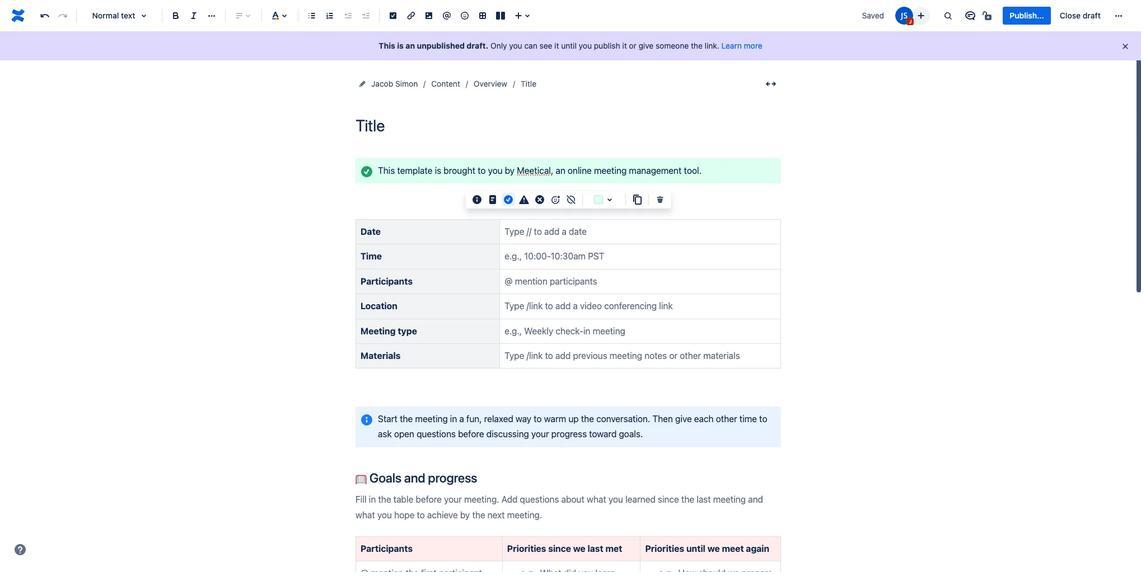 Task type: vqa. For each thing, say whether or not it's contained in the screenshot.
you
yes



Task type: locate. For each thing, give the bounding box(es) containing it.
this down action item image
[[379, 41, 395, 50]]

to right brought
[[478, 166, 486, 176]]

normal
[[92, 11, 119, 20]]

0 horizontal spatial we
[[573, 544, 585, 554]]

you left can
[[509, 41, 522, 50]]

1 vertical spatial an
[[556, 166, 565, 176]]

before
[[458, 430, 484, 440]]

0 vertical spatial give
[[639, 41, 654, 50]]

1 horizontal spatial it
[[622, 41, 627, 50]]

1 priorities from the left
[[507, 544, 546, 554]]

info image
[[470, 193, 484, 207]]

is left brought
[[435, 166, 441, 176]]

until inside main content area, start typing to enter text. text field
[[686, 544, 705, 554]]

invite to edit image
[[915, 9, 928, 22]]

the up open
[[400, 414, 413, 424]]

until left meet
[[686, 544, 705, 554]]

an down link 'icon' at top
[[406, 41, 415, 50]]

until
[[561, 41, 577, 50], [686, 544, 705, 554]]

layouts image
[[494, 9, 507, 22]]

help image
[[13, 544, 27, 557]]

to right time
[[759, 414, 767, 424]]

0 horizontal spatial is
[[397, 41, 404, 50]]

0 horizontal spatial give
[[639, 41, 654, 50]]

2 horizontal spatial the
[[691, 41, 703, 50]]

this right panel success icon
[[378, 166, 395, 176]]

you left by
[[488, 166, 503, 176]]

simon
[[395, 79, 418, 88]]

participants
[[361, 276, 413, 286], [361, 544, 413, 554]]

1 horizontal spatial progress
[[551, 430, 587, 440]]

learn more link
[[721, 41, 762, 50]]

we for since
[[573, 544, 585, 554]]

Main content area, start typing to enter text. text field
[[349, 158, 788, 573]]

meeting up questions
[[415, 414, 448, 424]]

:goal: image
[[356, 474, 367, 485]]

note image
[[486, 193, 499, 207]]

materials
[[361, 351, 401, 361]]

1 vertical spatial progress
[[428, 471, 477, 486]]

meeting
[[594, 166, 627, 176], [415, 414, 448, 424]]

close draft
[[1060, 11, 1101, 20]]

0 horizontal spatial to
[[478, 166, 486, 176]]

jacob simon
[[371, 79, 418, 88]]

1 vertical spatial participants
[[361, 544, 413, 554]]

0 horizontal spatial it
[[554, 41, 559, 50]]

it left or
[[622, 41, 627, 50]]

and
[[404, 471, 425, 486]]

1 vertical spatial give
[[675, 414, 692, 424]]

progress down up in the bottom of the page
[[551, 430, 587, 440]]

goals and progress
[[367, 471, 477, 486]]

until right see
[[561, 41, 577, 50]]

start
[[378, 414, 397, 424]]

1 vertical spatial until
[[686, 544, 705, 554]]

2 horizontal spatial to
[[759, 414, 767, 424]]

remove emoji image
[[564, 193, 578, 207]]

the right up in the bottom of the page
[[581, 414, 594, 424]]

priorities until we meet again
[[645, 544, 769, 554]]

this for this is an unpublished draft. only you can see it until you publish it or give someone the link. learn more
[[379, 41, 395, 50]]

last
[[588, 544, 603, 554]]

management
[[629, 166, 682, 176]]

0 horizontal spatial priorities
[[507, 544, 546, 554]]

we
[[573, 544, 585, 554], [707, 544, 720, 554]]

2 we from the left
[[707, 544, 720, 554]]

time
[[361, 252, 382, 262]]

it right see
[[554, 41, 559, 50]]

give right or
[[639, 41, 654, 50]]

up
[[568, 414, 579, 424]]

2 horizontal spatial you
[[579, 41, 592, 50]]

redo ⌘⇧z image
[[56, 9, 69, 22]]

learn
[[721, 41, 742, 50]]

give
[[639, 41, 654, 50], [675, 414, 692, 424]]

an
[[406, 41, 415, 50], [556, 166, 565, 176]]

see
[[539, 41, 552, 50]]

to right way
[[534, 414, 542, 424]]

you left the publish
[[579, 41, 592, 50]]

your
[[531, 430, 549, 440]]

an inside main content area, start typing to enter text. text field
[[556, 166, 565, 176]]

it
[[554, 41, 559, 50], [622, 41, 627, 50]]

this inside main content area, start typing to enter text. text field
[[378, 166, 395, 176]]

1 vertical spatial is
[[435, 166, 441, 176]]

1 horizontal spatial we
[[707, 544, 720, 554]]

0 horizontal spatial meeting
[[415, 414, 448, 424]]

0 horizontal spatial an
[[406, 41, 415, 50]]

add image, video, or file image
[[422, 9, 436, 22]]

an left online
[[556, 166, 565, 176]]

content
[[431, 79, 460, 88]]

comment icon image
[[964, 9, 977, 22]]

meeting up background color "image"
[[594, 166, 627, 176]]

overview link
[[474, 77, 507, 91]]

1 vertical spatial meeting
[[415, 414, 448, 424]]

goals
[[369, 471, 401, 486]]

normal text button
[[81, 3, 157, 28]]

0 vertical spatial until
[[561, 41, 577, 50]]

bullet list ⌘⇧8 image
[[305, 9, 319, 22]]

meeting inside start the meeting in a fun, relaxed way to warm up the conversation. then give each other time to ask open questions before discussing your progress toward goals.
[[415, 414, 448, 424]]

title link
[[521, 77, 536, 91]]

since
[[548, 544, 571, 554]]

mention image
[[440, 9, 454, 22]]

priorities right "met" on the right bottom
[[645, 544, 684, 554]]

1 horizontal spatial to
[[534, 414, 542, 424]]

0 horizontal spatial progress
[[428, 471, 477, 486]]

success image
[[502, 193, 515, 207]]

0 vertical spatial an
[[406, 41, 415, 50]]

0 vertical spatial is
[[397, 41, 404, 50]]

we left meet
[[707, 544, 720, 554]]

link image
[[404, 9, 418, 22]]

time
[[739, 414, 757, 424]]

this template is brought to you by meetical, an online meeting management tool.
[[378, 166, 702, 176]]

priorities left since
[[507, 544, 546, 554]]

panel info image
[[360, 414, 373, 427]]

tool.
[[684, 166, 702, 176]]

this
[[379, 41, 395, 50], [378, 166, 395, 176]]

publish... button
[[1003, 7, 1051, 25]]

priorities for priorities since we last met
[[507, 544, 546, 554]]

meeting
[[361, 326, 396, 336]]

we left last
[[573, 544, 585, 554]]

the
[[691, 41, 703, 50], [400, 414, 413, 424], [581, 414, 594, 424]]

the left link.
[[691, 41, 703, 50]]

way
[[516, 414, 531, 424]]

to
[[478, 166, 486, 176], [534, 414, 542, 424], [759, 414, 767, 424]]

more image
[[1112, 9, 1125, 22]]

0 horizontal spatial you
[[488, 166, 503, 176]]

1 horizontal spatial an
[[556, 166, 565, 176]]

Give this page a title text field
[[356, 116, 781, 135]]

1 it from the left
[[554, 41, 559, 50]]

progress right and
[[428, 471, 477, 486]]

0 vertical spatial participants
[[361, 276, 413, 286]]

is
[[397, 41, 404, 50], [435, 166, 441, 176]]

warning image
[[517, 193, 531, 207]]

1 horizontal spatial meeting
[[594, 166, 627, 176]]

a
[[459, 414, 464, 424]]

goals.
[[619, 430, 643, 440]]

again
[[746, 544, 769, 554]]

meeting type
[[361, 326, 417, 336]]

you inside main content area, start typing to enter text. text field
[[488, 166, 503, 176]]

0 vertical spatial this
[[379, 41, 395, 50]]

numbered list ⌘⇧7 image
[[323, 9, 336, 22]]

1 horizontal spatial is
[[435, 166, 441, 176]]

priorities
[[507, 544, 546, 554], [645, 544, 684, 554]]

confluence image
[[9, 7, 27, 25], [9, 7, 27, 25]]

give left each
[[675, 414, 692, 424]]

2 priorities from the left
[[645, 544, 684, 554]]

2 participants from the top
[[361, 544, 413, 554]]

open
[[394, 430, 414, 440]]

progress
[[551, 430, 587, 440], [428, 471, 477, 486]]

in
[[450, 414, 457, 424]]

1 horizontal spatial until
[[686, 544, 705, 554]]

1 vertical spatial this
[[378, 166, 395, 176]]

0 vertical spatial progress
[[551, 430, 587, 440]]

is down action item image
[[397, 41, 404, 50]]

you
[[509, 41, 522, 50], [579, 41, 592, 50], [488, 166, 503, 176]]

saved
[[862, 11, 884, 20]]

1 horizontal spatial priorities
[[645, 544, 684, 554]]

we for until
[[707, 544, 720, 554]]

1 we from the left
[[573, 544, 585, 554]]

1 horizontal spatial give
[[675, 414, 692, 424]]



Task type: describe. For each thing, give the bounding box(es) containing it.
online
[[568, 166, 592, 176]]

unpublished
[[417, 41, 465, 50]]

indent tab image
[[359, 9, 372, 22]]

1 participants from the top
[[361, 276, 413, 286]]

publish...
[[1010, 11, 1044, 20]]

emoji image
[[458, 9, 471, 22]]

jacob
[[371, 79, 393, 88]]

warm
[[544, 414, 566, 424]]

brought
[[444, 166, 475, 176]]

fun,
[[466, 414, 482, 424]]

meet
[[722, 544, 744, 554]]

this is an unpublished draft. only you can see it until you publish it or give someone the link. learn more
[[379, 41, 762, 50]]

meetical,
[[517, 166, 553, 176]]

other
[[716, 414, 737, 424]]

met
[[605, 544, 622, 554]]

more formatting image
[[205, 9, 218, 22]]

template
[[397, 166, 433, 176]]

background color image
[[603, 193, 616, 207]]

bold ⌘b image
[[169, 9, 183, 22]]

this for this template is brought to you by meetical, an online meeting management tool.
[[378, 166, 395, 176]]

make page full-width image
[[764, 77, 778, 91]]

location
[[361, 301, 397, 311]]

can
[[524, 41, 537, 50]]

copy image
[[630, 193, 644, 207]]

relaxed
[[484, 414, 513, 424]]

1 horizontal spatial the
[[581, 414, 594, 424]]

date
[[361, 227, 381, 237]]

ask
[[378, 430, 392, 440]]

no restrictions image
[[982, 9, 995, 22]]

0 vertical spatial meeting
[[594, 166, 627, 176]]

:goal: image
[[356, 474, 367, 485]]

dismiss image
[[1121, 42, 1130, 51]]

jacob simon image
[[895, 7, 913, 25]]

only
[[491, 41, 507, 50]]

normal text
[[92, 11, 135, 20]]

overview
[[474, 79, 507, 88]]

each
[[694, 414, 714, 424]]

toward
[[589, 430, 617, 440]]

type
[[398, 326, 417, 336]]

discussing
[[486, 430, 529, 440]]

priorities since we last met
[[507, 544, 622, 554]]

publish
[[594, 41, 620, 50]]

is inside main content area, start typing to enter text. text field
[[435, 166, 441, 176]]

0 horizontal spatial the
[[400, 414, 413, 424]]

outdent ⇧tab image
[[341, 9, 354, 22]]

priorities for priorities until we meet again
[[645, 544, 684, 554]]

italic ⌘i image
[[187, 9, 200, 22]]

remove image
[[653, 193, 667, 207]]

text
[[121, 11, 135, 20]]

questions
[[417, 430, 456, 440]]

undo ⌘z image
[[38, 9, 52, 22]]

title
[[521, 79, 536, 88]]

move this page image
[[358, 80, 367, 88]]

content link
[[431, 77, 460, 91]]

by
[[505, 166, 515, 176]]

panel success image
[[360, 165, 373, 178]]

2 it from the left
[[622, 41, 627, 50]]

table image
[[476, 9, 489, 22]]

close draft button
[[1053, 7, 1107, 25]]

jacob simon link
[[371, 77, 418, 91]]

then
[[653, 414, 673, 424]]

conversation.
[[596, 414, 650, 424]]

editor add emoji image
[[549, 193, 562, 207]]

draft
[[1083, 11, 1101, 20]]

start the meeting in a fun, relaxed way to warm up the conversation. then give each other time to ask open questions before discussing your progress toward goals.
[[378, 414, 770, 440]]

link.
[[705, 41, 719, 50]]

draft.
[[467, 41, 488, 50]]

progress inside start the meeting in a fun, relaxed way to warm up the conversation. then give each other time to ask open questions before discussing your progress toward goals.
[[551, 430, 587, 440]]

someone
[[656, 41, 689, 50]]

0 horizontal spatial until
[[561, 41, 577, 50]]

action item image
[[386, 9, 400, 22]]

1 horizontal spatial you
[[509, 41, 522, 50]]

find and replace image
[[941, 9, 955, 22]]

more
[[744, 41, 762, 50]]

close
[[1060, 11, 1081, 20]]

or
[[629, 41, 636, 50]]

error image
[[533, 193, 546, 207]]

give inside start the meeting in a fun, relaxed way to warm up the conversation. then give each other time to ask open questions before discussing your progress toward goals.
[[675, 414, 692, 424]]



